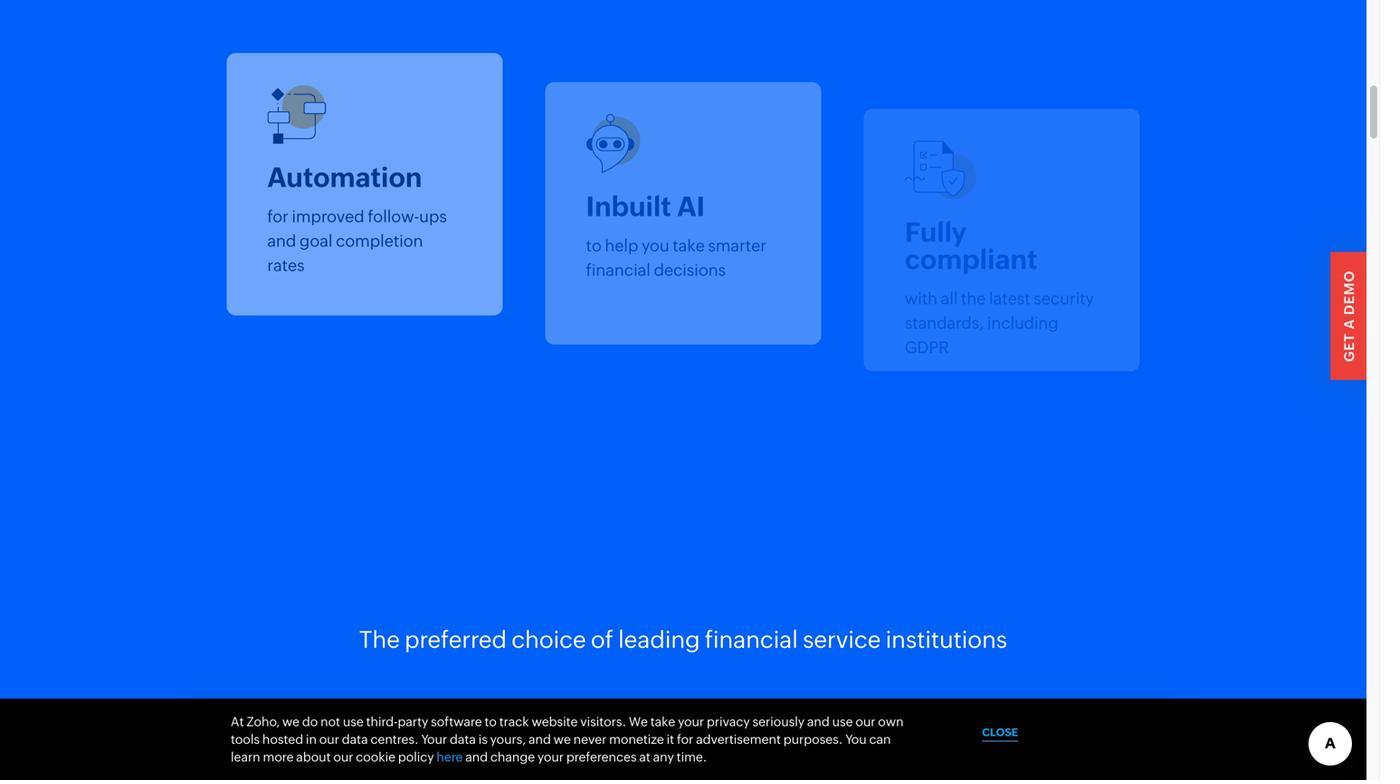 Task type: vqa. For each thing, say whether or not it's contained in the screenshot.
Zoho survey Logo
no



Task type: locate. For each thing, give the bounding box(es) containing it.
1 vertical spatial we
[[554, 733, 571, 747]]

ups
[[419, 190, 447, 208]]

to up is
[[485, 715, 497, 729]]

1 vertical spatial to
[[485, 715, 497, 729]]

our down not
[[319, 733, 340, 747]]

purposes.
[[784, 733, 843, 747]]

smarter
[[708, 217, 767, 235]]

1 horizontal spatial data
[[450, 733, 476, 747]]

0 horizontal spatial to
[[485, 715, 497, 729]]

1 data from the left
[[342, 733, 368, 747]]

financial down help
[[586, 241, 651, 260]]

you
[[642, 217, 670, 235]]

with for with popular business apps
[[746, 622, 779, 641]]

party
[[398, 715, 429, 729]]

for inside at zoho, we do not use third-party software to track website visitors. we take your privacy seriously and use our own tools hosted in our data centres. your data is yours, and we never monetize it for advertisement purposes. you can learn more about our cookie policy
[[677, 733, 694, 747]]

rates
[[267, 239, 305, 257]]

data
[[342, 733, 368, 747], [450, 733, 476, 747]]

0 vertical spatial financial
[[586, 241, 651, 260]]

0 vertical spatial take
[[673, 217, 705, 235]]

with left all
[[905, 272, 938, 291]]

0 vertical spatial our
[[856, 715, 876, 729]]

here and change your preferences at any time.
[[437, 750, 707, 765]]

entire
[[446, 623, 489, 642]]

help
[[605, 217, 639, 235]]

about
[[296, 750, 331, 765]]

0 vertical spatial for
[[267, 190, 289, 208]]

0 vertical spatial with
[[905, 272, 938, 291]]

policy
[[398, 750, 434, 765]]

we left do
[[282, 715, 300, 729]]

your down website
[[538, 750, 564, 765]]

at
[[640, 750, 651, 765]]

of
[[427, 623, 443, 642], [591, 627, 614, 653]]

close
[[983, 727, 1019, 739]]

at zoho, we do not use third-party software to track website visitors. we take your privacy seriously and use our own tools hosted in our data centres. your data is yours, and we never monetize it for advertisement purposes. you can learn more about our cookie policy
[[231, 715, 904, 765]]

and
[[267, 214, 296, 233], [808, 715, 830, 729], [529, 733, 551, 747], [466, 750, 488, 765]]

data down the software
[[450, 733, 476, 747]]

financial
[[586, 241, 651, 260], [705, 627, 799, 653]]

we
[[282, 715, 300, 729], [554, 733, 571, 747]]

for
[[267, 190, 289, 208], [677, 733, 694, 747]]

your
[[678, 715, 705, 729], [538, 750, 564, 765]]

your inside at zoho, we do not use third-party software to track website visitors. we take your privacy seriously and use our own tools hosted in our data centres. your data is yours, and we never monetize it for advertisement purposes. you can learn more about our cookie policy
[[678, 715, 705, 729]]

and up purposes.
[[808, 715, 830, 729]]

take
[[673, 217, 705, 235], [651, 715, 676, 729]]

it
[[667, 733, 675, 747]]

1 horizontal spatial we
[[554, 733, 571, 747]]

1 use from the left
[[343, 715, 364, 729]]

use up you
[[833, 715, 853, 729]]

to
[[586, 217, 602, 235], [485, 715, 497, 729]]

take up decisions
[[673, 217, 705, 235]]

and inside for improved follow-ups and goal completion rates
[[267, 214, 296, 233]]

0 horizontal spatial with
[[746, 622, 779, 641]]

1 horizontal spatial to
[[586, 217, 602, 235]]

our right about
[[334, 750, 354, 765]]

any
[[653, 750, 674, 765]]

journey
[[538, 623, 596, 642]]

zoho,
[[247, 715, 280, 729]]

1 vertical spatial with
[[746, 622, 779, 641]]

apps
[[746, 647, 783, 665]]

compliant
[[905, 227, 1038, 258]]

1 vertical spatial for
[[677, 733, 694, 747]]

ai
[[678, 171, 705, 202]]

gdpr
[[905, 321, 950, 340]]

leading
[[619, 627, 700, 653]]

2 use from the left
[[833, 715, 853, 729]]

0 vertical spatial your
[[678, 715, 705, 729]]

1 horizontal spatial use
[[833, 715, 853, 729]]

our up you
[[856, 715, 876, 729]]

0 vertical spatial we
[[282, 715, 300, 729]]

time.
[[677, 750, 707, 765]]

use
[[343, 715, 364, 729], [833, 715, 853, 729]]

third-
[[366, 715, 398, 729]]

business
[[844, 622, 910, 641]]

for right it
[[677, 733, 694, 747]]

yours,
[[491, 733, 526, 747]]

0 horizontal spatial for
[[267, 190, 289, 208]]

at
[[231, 715, 244, 729]]

1 horizontal spatial for
[[677, 733, 694, 747]]

you
[[846, 733, 867, 747]]

use right not
[[343, 715, 364, 729]]

0 vertical spatial to
[[586, 217, 602, 235]]

for up rates
[[267, 190, 289, 208]]

in
[[306, 733, 317, 747]]

1 horizontal spatial financial
[[705, 627, 799, 653]]

0 horizontal spatial use
[[343, 715, 364, 729]]

service
[[803, 627, 881, 653]]

decisions
[[654, 241, 726, 260]]

1 vertical spatial our
[[319, 733, 340, 747]]

financial up privacy
[[705, 627, 799, 653]]

0 horizontal spatial we
[[282, 715, 300, 729]]

to inside to help you take smarter financial decisions
[[586, 217, 602, 235]]

financial inside to help you take smarter financial decisions
[[586, 241, 651, 260]]

to left help
[[586, 217, 602, 235]]

more
[[263, 750, 294, 765]]

software
[[431, 715, 482, 729]]

1 horizontal spatial with
[[905, 272, 938, 291]]

of left entire
[[427, 623, 443, 642]]

and down website
[[529, 733, 551, 747]]

1 horizontal spatial your
[[678, 715, 705, 729]]

here link
[[437, 750, 463, 765]]

demo
[[1342, 270, 1358, 315]]

we down website
[[554, 733, 571, 747]]

improved
[[292, 190, 365, 208]]

0 horizontal spatial data
[[342, 733, 368, 747]]

of right choice
[[591, 627, 614, 653]]

and up rates
[[267, 214, 296, 233]]

data up cookie
[[342, 733, 368, 747]]

0 horizontal spatial financial
[[586, 241, 651, 260]]

financial for decisions
[[586, 241, 651, 260]]

with up apps
[[746, 622, 779, 641]]

advertisement
[[696, 733, 781, 747]]

here
[[437, 750, 463, 765]]

your up time.
[[678, 715, 705, 729]]

1 vertical spatial financial
[[705, 627, 799, 653]]

take up it
[[651, 715, 676, 729]]

our
[[856, 715, 876, 729], [319, 733, 340, 747], [334, 750, 354, 765]]

and down is
[[466, 750, 488, 765]]

1 vertical spatial your
[[538, 750, 564, 765]]

the
[[962, 272, 987, 291]]

1 vertical spatial take
[[651, 715, 676, 729]]

completion
[[336, 214, 423, 233]]

with inside with popular business apps
[[746, 622, 779, 641]]

with inside the with all the latest security standards, including gdpr
[[905, 272, 938, 291]]



Task type: describe. For each thing, give the bounding box(es) containing it.
get a demo link
[[1331, 252, 1369, 380]]

for improved follow-ups and goal completion rates
[[267, 190, 447, 257]]

seriously
[[753, 715, 805, 729]]

goal
[[300, 214, 333, 233]]

institutions
[[886, 627, 1008, 653]]

for inside for improved follow-ups and goal completion rates
[[267, 190, 289, 208]]

fully compliant
[[905, 199, 1038, 258]]

choice
[[512, 627, 586, 653]]

fully
[[905, 199, 967, 231]]

preferred
[[405, 627, 507, 653]]

with for with all the latest security standards, including gdpr
[[905, 272, 938, 291]]

website
[[532, 715, 578, 729]]

inbuilt
[[586, 171, 672, 202]]

standards,
[[905, 297, 984, 315]]

client
[[493, 623, 535, 642]]

the
[[359, 627, 400, 653]]

0 horizontal spatial of
[[427, 623, 443, 642]]

get a demo
[[1342, 270, 1358, 362]]

with all the latest security standards, including gdpr
[[905, 272, 1095, 340]]

visitors.
[[581, 715, 627, 729]]

privacy
[[707, 715, 750, 729]]

never
[[574, 733, 607, 747]]

take inside at zoho, we do not use third-party software to track website visitors. we take your privacy seriously and use our own tools hosted in our data centres. your data is yours, and we never monetize it for advertisement purposes. you can learn more about our cookie policy
[[651, 715, 676, 729]]

cookie
[[356, 750, 396, 765]]

all
[[941, 272, 958, 291]]

get
[[1342, 333, 1358, 362]]

1 horizontal spatial of
[[591, 627, 614, 653]]

latest
[[990, 272, 1031, 291]]

your
[[422, 733, 447, 747]]

not
[[321, 715, 340, 729]]

centres.
[[371, 733, 419, 747]]

popular
[[782, 622, 841, 641]]

a
[[1342, 319, 1358, 329]]

can
[[870, 733, 892, 747]]

with popular business apps
[[746, 622, 910, 665]]

to help you take smarter financial decisions
[[586, 217, 767, 260]]

hosted
[[263, 733, 303, 747]]

is
[[479, 733, 488, 747]]

2 data from the left
[[450, 733, 476, 747]]

track
[[500, 715, 529, 729]]

the preferred choice of leading financial service institutions
[[359, 627, 1008, 653]]

0 horizontal spatial your
[[538, 750, 564, 765]]

tools
[[231, 733, 260, 747]]

security
[[1034, 272, 1095, 291]]

preferences
[[567, 750, 637, 765]]

follow-
[[368, 190, 419, 208]]

2 vertical spatial our
[[334, 750, 354, 765]]

learn
[[231, 750, 260, 765]]

do
[[302, 715, 318, 729]]

monetize
[[610, 733, 665, 747]]

take inside to help you take smarter financial decisions
[[673, 217, 705, 235]]

including
[[988, 297, 1059, 315]]

automation
[[267, 144, 422, 175]]

change
[[491, 750, 535, 765]]

own
[[879, 715, 904, 729]]

financial for service
[[705, 627, 799, 653]]

of entire client journey
[[427, 623, 596, 642]]

we
[[629, 715, 648, 729]]

to inside at zoho, we do not use third-party software to track website visitors. we take your privacy seriously and use our own tools hosted in our data centres. your data is yours, and we never monetize it for advertisement purposes. you can learn more about our cookie policy
[[485, 715, 497, 729]]

inbuilt ai
[[586, 171, 705, 202]]



